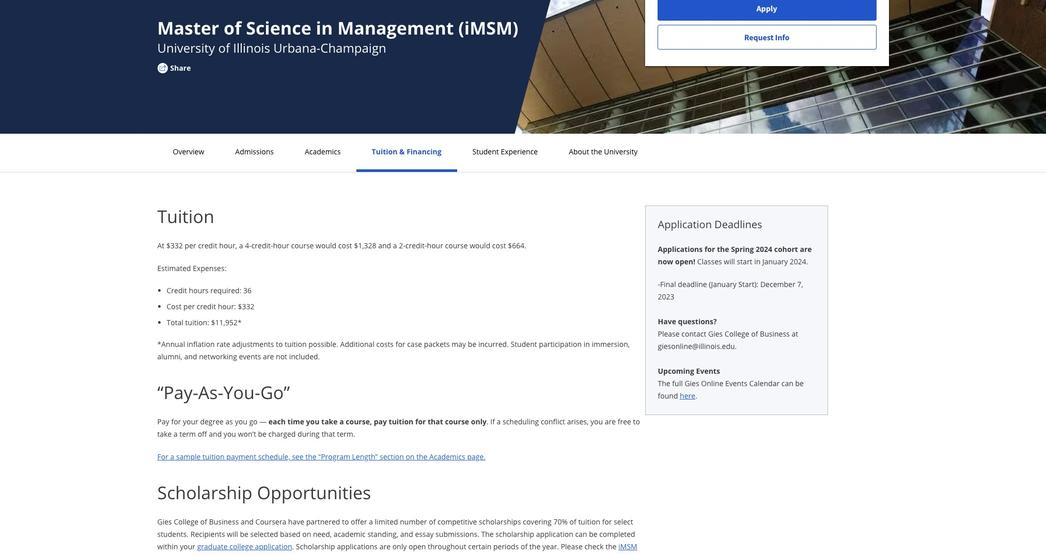 Task type: locate. For each thing, give the bounding box(es) containing it.
about the university
[[569, 147, 638, 157]]

the right section
[[417, 452, 428, 462]]

1 horizontal spatial hour
[[427, 241, 444, 251]]

2 cost from the left
[[493, 241, 506, 251]]

for left case at the left bottom of the page
[[396, 340, 406, 350]]

to right free
[[634, 417, 641, 427]]

gies up students.
[[157, 518, 172, 527]]

take down the pay
[[157, 430, 172, 439]]

hour right 2-
[[427, 241, 444, 251]]

tuition
[[372, 147, 398, 157], [157, 205, 214, 229]]

1 horizontal spatial only
[[471, 417, 487, 427]]

applications
[[658, 245, 703, 254]]

a
[[239, 241, 243, 251], [393, 241, 397, 251], [340, 417, 344, 427], [497, 417, 501, 427], [174, 430, 178, 439], [170, 452, 174, 462], [369, 518, 373, 527]]

periods
[[494, 542, 519, 552]]

are inside *annual inflation rate adjustments to tuition possible. additional costs for case packets may be incurred. student participation in immersion, alumni, and networking events are not included.
[[263, 352, 274, 362]]

1 vertical spatial academics
[[430, 452, 466, 462]]

scholarship
[[157, 481, 253, 505], [296, 542, 335, 552]]

0 vertical spatial events
[[697, 367, 721, 376]]

0 vertical spatial gies
[[709, 329, 723, 339]]

a left term
[[174, 430, 178, 439]]

per inside list item
[[184, 302, 195, 312]]

application down selected
[[255, 542, 292, 552]]

if
[[491, 417, 495, 427]]

only left open
[[393, 542, 407, 552]]

hour right 4-
[[273, 241, 289, 251]]

1 horizontal spatial events
[[726, 379, 748, 389]]

tuition & financing
[[372, 147, 442, 157]]

1 vertical spatial to
[[634, 417, 641, 427]]

1 horizontal spatial cost
[[493, 241, 506, 251]]

each
[[269, 417, 286, 427]]

1 horizontal spatial take
[[322, 417, 338, 427]]

0 horizontal spatial take
[[157, 430, 172, 439]]

. inside . if a scheduling conflict arises, you are free to take a term off and you won't be charged during that term.
[[487, 417, 489, 427]]

and inside *annual inflation rate adjustments to tuition possible. additional costs for case packets may be incurred. student participation in immersion, alumni, and networking events are not included.
[[184, 352, 197, 362]]

please right year.
[[561, 542, 583, 552]]

$332 right at
[[166, 241, 183, 251]]

1 vertical spatial business
[[209, 518, 239, 527]]

1 credit- from the left
[[252, 241, 273, 251]]

0 vertical spatial will
[[725, 257, 736, 267]]

1 vertical spatial will
[[227, 530, 238, 540]]

0 vertical spatial your
[[183, 417, 198, 427]]

0 horizontal spatial the
[[482, 530, 494, 540]]

tuition right the sample in the bottom left of the page
[[203, 452, 225, 462]]

as-
[[198, 381, 224, 405]]

1 vertical spatial tuition
[[157, 205, 214, 229]]

1 vertical spatial .
[[487, 417, 489, 427]]

of up essay
[[429, 518, 436, 527]]

business left at on the right of page
[[761, 329, 790, 339]]

0 vertical spatial per
[[185, 241, 196, 251]]

0 horizontal spatial business
[[209, 518, 239, 527]]

events inside the full gies online events calendar can be found
[[726, 379, 748, 389]]

1 horizontal spatial application
[[537, 530, 574, 540]]

1 vertical spatial can
[[576, 530, 588, 540]]

on right section
[[406, 452, 415, 462]]

won't
[[238, 430, 256, 439]]

1 horizontal spatial to
[[342, 518, 349, 527]]

1 vertical spatial take
[[157, 430, 172, 439]]

$332 down 36 at the left
[[238, 302, 255, 312]]

competitive
[[438, 518, 477, 527]]

0 vertical spatial please
[[658, 329, 680, 339]]

costs
[[377, 340, 394, 350]]

per up 'estimated expenses:'
[[185, 241, 196, 251]]

$1,328
[[354, 241, 377, 251]]

page
[[197, 555, 214, 557]]

at $332 per credit hour, a 4-credit-hour course would cost $1,328 and a 2-credit-hour course would cost $664.
[[157, 241, 527, 251]]

per right cost
[[184, 302, 195, 312]]

credit up total tuition: $11,952* at the left of page
[[197, 302, 216, 312]]

per
[[185, 241, 196, 251], [184, 302, 195, 312]]

in for management
[[316, 16, 333, 40]]

cost left $664.
[[493, 241, 506, 251]]

0 vertical spatial take
[[322, 417, 338, 427]]

management
[[338, 16, 454, 40]]

in inside *annual inflation rate adjustments to tuition possible. additional costs for case packets may be incurred. student participation in immersion, alumni, and networking events are not included.
[[584, 340, 590, 350]]

gies right contact
[[709, 329, 723, 339]]

cost per credit hour: $332
[[167, 302, 255, 312]]

1 vertical spatial in
[[755, 257, 761, 267]]

4-
[[245, 241, 252, 251]]

in right the science at the left top of page
[[316, 16, 333, 40]]

may
[[452, 340, 466, 350]]

0 horizontal spatial events
[[697, 367, 721, 376]]

2 horizontal spatial in
[[755, 257, 761, 267]]

0 horizontal spatial university
[[157, 39, 215, 56]]

a up term.
[[340, 417, 344, 427]]

be up check
[[589, 530, 598, 540]]

january
[[763, 257, 789, 267]]

2 vertical spatial .
[[292, 542, 294, 552]]

.
[[696, 391, 698, 401], [487, 417, 489, 427], [292, 542, 294, 552]]

student inside *annual inflation rate adjustments to tuition possible. additional costs for case packets may be incurred. student participation in immersion, alumni, and networking events are not included.
[[511, 340, 538, 350]]

are left free
[[605, 417, 616, 427]]

deadlines
[[715, 218, 763, 232]]

1 horizontal spatial in
[[584, 340, 590, 350]]

your up term
[[183, 417, 198, 427]]

science
[[246, 16, 312, 40]]

0 vertical spatial college
[[725, 329, 750, 339]]

0 horizontal spatial would
[[316, 241, 337, 251]]

the right see
[[306, 452, 317, 462]]

only left if
[[471, 417, 487, 427]]

events
[[239, 352, 261, 362]]

required:
[[211, 286, 242, 296]]

and down degree
[[209, 430, 222, 439]]

would left $1,328
[[316, 241, 337, 251]]

submissions.
[[436, 530, 480, 540]]

can up check
[[576, 530, 588, 540]]

university up share button
[[157, 39, 215, 56]]

events right online
[[726, 379, 748, 389]]

not
[[276, 352, 287, 362]]

degree
[[200, 417, 224, 427]]

course for 2-
[[445, 241, 468, 251]]

a right if
[[497, 417, 501, 427]]

0 horizontal spatial $332
[[166, 241, 183, 251]]

$11,952*
[[211, 318, 242, 328]]

opportunities
[[257, 481, 371, 505]]

can right calendar
[[782, 379, 794, 389]]

please
[[658, 329, 680, 339], [561, 542, 583, 552]]

participation
[[539, 340, 582, 350]]

the down completed
[[606, 542, 617, 552]]

gies down upcoming events
[[685, 379, 700, 389]]

are inside . if a scheduling conflict arises, you are free to take a term off and you won't be charged during that term.
[[605, 417, 616, 427]]

7,
[[798, 280, 804, 290]]

cost left $1,328
[[339, 241, 352, 251]]

will up college
[[227, 530, 238, 540]]

scholarship down need,
[[296, 542, 335, 552]]

for up classes
[[705, 245, 716, 254]]

2 hour from the left
[[427, 241, 444, 251]]

coursera
[[256, 518, 287, 527]]

on
[[406, 452, 415, 462], [303, 530, 311, 540]]

total
[[167, 318, 184, 328]]

1 vertical spatial college
[[174, 518, 199, 527]]

please down have
[[658, 329, 680, 339]]

have questions? please contact gies college of business at giesonline@illinois.edu.
[[658, 317, 799, 352]]

student left experience
[[473, 147, 499, 157]]

0 vertical spatial that
[[428, 417, 444, 427]]

in inside master of science in management (imsm) university of illinois urbana-champaign
[[316, 16, 333, 40]]

*annual
[[157, 340, 185, 350]]

be up graduate college application 'link' on the bottom of the page
[[240, 530, 249, 540]]

2024.
[[790, 257, 809, 267]]

1 horizontal spatial student
[[511, 340, 538, 350]]

0 horizontal spatial only
[[393, 542, 407, 552]]

pay for your degree as you go — each time you take a course, pay tuition for that course only
[[157, 417, 487, 427]]

application deadlines
[[658, 218, 763, 232]]

in left immersion,
[[584, 340, 590, 350]]

"pay-as-you-go"
[[157, 381, 290, 405]]

of left at on the right of page
[[752, 329, 759, 339]]

1 horizontal spatial please
[[658, 329, 680, 339]]

2 horizontal spatial gies
[[709, 329, 723, 339]]

1 horizontal spatial college
[[725, 329, 750, 339]]

2 horizontal spatial to
[[634, 417, 641, 427]]

be right may
[[468, 340, 477, 350]]

your up admissions
[[180, 542, 195, 552]]

be right calendar
[[796, 379, 804, 389]]

0 horizontal spatial in
[[316, 16, 333, 40]]

2 vertical spatial to
[[342, 518, 349, 527]]

master
[[157, 16, 219, 40]]

0 horizontal spatial student
[[473, 147, 499, 157]]

1 vertical spatial your
[[180, 542, 195, 552]]

rate
[[217, 340, 230, 350]]

1 horizontal spatial on
[[406, 452, 415, 462]]

application inside gies college of business and coursera have partnered to offer a limited number of competitive scholarships covering 70% of tuition for select students. recipients will be selected based on need, academic standing, and essay submissions. the scholarship application can be completed within your
[[537, 530, 574, 540]]

1 vertical spatial credit
[[197, 302, 216, 312]]

tuition up check
[[579, 518, 601, 527]]

0 vertical spatial application
[[537, 530, 574, 540]]

application up year.
[[537, 530, 574, 540]]

0 vertical spatial .
[[696, 391, 698, 401]]

be inside the full gies online events calendar can be found
[[796, 379, 804, 389]]

business up 'recipients'
[[209, 518, 239, 527]]

open
[[409, 542, 426, 552]]

adjustments
[[232, 340, 274, 350]]

off
[[198, 430, 207, 439]]

for a sample tuition payment schedule, see the "program length" section on the academics page. link
[[157, 452, 486, 462]]

0 vertical spatial only
[[471, 417, 487, 427]]

scholarship down the sample in the bottom left of the page
[[157, 481, 253, 505]]

credit hours required: 36 list item
[[167, 285, 645, 296]]

1 vertical spatial $332
[[238, 302, 255, 312]]

for inside *annual inflation rate adjustments to tuition possible. additional costs for case packets may be incurred. student participation in immersion, alumni, and networking events are not included.
[[396, 340, 406, 350]]

the up found
[[658, 379, 671, 389]]

70%
[[554, 518, 568, 527]]

1 horizontal spatial will
[[725, 257, 736, 267]]

the left year.
[[530, 542, 541, 552]]

credit- right hour,
[[252, 241, 273, 251]]

are up "2024."
[[801, 245, 813, 254]]

for up completed
[[603, 518, 612, 527]]

events up online
[[697, 367, 721, 376]]

of inside have questions? please contact gies college of business at giesonline@illinois.edu.
[[752, 329, 759, 339]]

tuition inside gies college of business and coursera have partnered to offer a limited number of competitive scholarships covering 70% of tuition for select students. recipients will be selected based on need, academic standing, and essay submissions. the scholarship application can be completed within your
[[579, 518, 601, 527]]

0 vertical spatial tuition
[[372, 147, 398, 157]]

in
[[316, 16, 333, 40], [755, 257, 761, 267], [584, 340, 590, 350]]

1 vertical spatial events
[[726, 379, 748, 389]]

be inside *annual inflation rate adjustments to tuition possible. additional costs for case packets may be incurred. student participation in immersion, alumni, and networking events are not included.
[[468, 340, 477, 350]]

are down the standing,
[[380, 542, 391, 552]]

1 horizontal spatial tuition
[[372, 147, 398, 157]]

in for january
[[755, 257, 761, 267]]

and
[[379, 241, 391, 251], [184, 352, 197, 362], [209, 430, 222, 439], [241, 518, 254, 527], [401, 530, 414, 540]]

credit- up credit hours required: 36 list item
[[406, 241, 427, 251]]

0 vertical spatial the
[[658, 379, 671, 389]]

business inside have questions? please contact gies college of business at giesonline@illinois.edu.
[[761, 329, 790, 339]]

1 vertical spatial on
[[303, 530, 311, 540]]

would left $664.
[[470, 241, 491, 251]]

be down —
[[258, 430, 267, 439]]

tuition for tuition
[[157, 205, 214, 229]]

estimated expenses:
[[157, 264, 227, 274]]

classes will start in january 2024.
[[696, 257, 809, 267]]

2023
[[658, 292, 675, 302]]

0 vertical spatial scholarship
[[157, 481, 253, 505]]

credit
[[198, 241, 218, 251], [197, 302, 216, 312]]

1 vertical spatial the
[[482, 530, 494, 540]]

1 vertical spatial application
[[255, 542, 292, 552]]

1 horizontal spatial can
[[782, 379, 794, 389]]

2 vertical spatial gies
[[157, 518, 172, 527]]

calendar
[[750, 379, 780, 389]]

of left illinois
[[218, 39, 230, 56]]

take inside . if a scheduling conflict arises, you are free to take a term off and you won't be charged during that term.
[[157, 430, 172, 439]]

imsm admissions page link
[[157, 542, 638, 557]]

college up giesonline@illinois.edu.
[[725, 329, 750, 339]]

credit inside list item
[[197, 302, 216, 312]]

credit left hour,
[[198, 241, 218, 251]]

0 horizontal spatial will
[[227, 530, 238, 540]]

and down inflation
[[184, 352, 197, 362]]

1 horizontal spatial gies
[[685, 379, 700, 389]]

have
[[658, 317, 677, 327]]

tuition for tuition & financing
[[372, 147, 398, 157]]

tuition up the included.
[[285, 340, 307, 350]]

1 vertical spatial university
[[605, 147, 638, 157]]

a right offer
[[369, 518, 373, 527]]

1 horizontal spatial $332
[[238, 302, 255, 312]]

0 horizontal spatial cost
[[339, 241, 352, 251]]

0 horizontal spatial tuition
[[157, 205, 214, 229]]

1 vertical spatial that
[[322, 430, 335, 439]]

giesonline@illinois.edu.
[[658, 342, 737, 352]]

1 vertical spatial scholarship
[[296, 542, 335, 552]]

1 horizontal spatial the
[[658, 379, 671, 389]]

0 vertical spatial university
[[157, 39, 215, 56]]

are left not
[[263, 352, 274, 362]]

to up academic
[[342, 518, 349, 527]]

0 horizontal spatial can
[[576, 530, 588, 540]]

0 vertical spatial student
[[473, 147, 499, 157]]

have
[[288, 518, 305, 527]]

0 vertical spatial in
[[316, 16, 333, 40]]

in right the "start"
[[755, 257, 761, 267]]

found
[[658, 391, 679, 401]]

0 horizontal spatial college
[[174, 518, 199, 527]]

course
[[291, 241, 314, 251], [445, 241, 468, 251], [445, 417, 470, 427]]

0 horizontal spatial hour
[[273, 241, 289, 251]]

student right incurred.
[[511, 340, 538, 350]]

and left 2-
[[379, 241, 391, 251]]

gies inside gies college of business and coursera have partnered to offer a limited number of competitive scholarships covering 70% of tuition for select students. recipients will be selected based on need, academic standing, and essay submissions. the scholarship application can be completed within your
[[157, 518, 172, 527]]

0 vertical spatial can
[[782, 379, 794, 389]]

2024
[[756, 245, 773, 254]]

1 vertical spatial per
[[184, 302, 195, 312]]

university right about
[[605, 147, 638, 157]]

take up term.
[[322, 417, 338, 427]]

included.
[[289, 352, 320, 362]]

tuition left &
[[372, 147, 398, 157]]

2 vertical spatial in
[[584, 340, 590, 350]]

1 horizontal spatial that
[[428, 417, 444, 427]]

offer
[[351, 518, 367, 527]]

start):
[[739, 280, 759, 290]]

0 horizontal spatial gies
[[157, 518, 172, 527]]

to up not
[[276, 340, 283, 350]]

application
[[537, 530, 574, 540], [255, 542, 292, 552]]

your inside gies college of business and coursera have partnered to offer a limited number of competitive scholarships covering 70% of tuition for select students. recipients will be selected based on need, academic standing, and essay submissions. the scholarship application can be completed within your
[[180, 542, 195, 552]]

illinois
[[233, 39, 270, 56]]

for inside applications for the spring 2024 cohort are now open!
[[705, 245, 716, 254]]

on left need,
[[303, 530, 311, 540]]

be inside . if a scheduling conflict arises, you are free to take a term off and you won't be charged during that term.
[[258, 430, 267, 439]]

0 horizontal spatial application
[[255, 542, 292, 552]]

0 vertical spatial $332
[[166, 241, 183, 251]]

total tuition: $11,952* list item
[[167, 317, 645, 328]]

section
[[380, 452, 404, 462]]

are
[[801, 245, 813, 254], [263, 352, 274, 362], [605, 417, 616, 427], [380, 542, 391, 552]]

and inside . if a scheduling conflict arises, you are free to take a term off and you won't be charged during that term.
[[209, 430, 222, 439]]

list
[[162, 285, 645, 328]]

tuition up at
[[157, 205, 214, 229]]

1 vertical spatial student
[[511, 340, 538, 350]]

see
[[292, 452, 304, 462]]

0 horizontal spatial academics
[[305, 147, 341, 157]]

1 horizontal spatial .
[[487, 417, 489, 427]]

college up students.
[[174, 518, 199, 527]]

of down scholarship
[[521, 542, 528, 552]]

1 horizontal spatial business
[[761, 329, 790, 339]]

the up certain
[[482, 530, 494, 540]]

0 horizontal spatial credit-
[[252, 241, 273, 251]]

college
[[230, 542, 253, 552]]

will left the "start"
[[725, 257, 736, 267]]

and up graduate college application . scholarship applications are only open throughout certain periods of the year. please check the
[[401, 530, 414, 540]]

college inside gies college of business and coursera have partnered to offer a limited number of competitive scholarships covering 70% of tuition for select students. recipients will be selected based on need, academic standing, and essay submissions. the scholarship application can be completed within your
[[174, 518, 199, 527]]

0 horizontal spatial to
[[276, 340, 283, 350]]

contact
[[682, 329, 707, 339]]

charged
[[269, 430, 296, 439]]

1 vertical spatial gies
[[685, 379, 700, 389]]



Task type: describe. For each thing, give the bounding box(es) containing it.
for right the pay
[[171, 417, 181, 427]]

number
[[400, 518, 427, 527]]

1 horizontal spatial academics
[[430, 452, 466, 462]]

for inside gies college of business and coursera have partnered to offer a limited number of competitive scholarships covering 70% of tuition for select students. recipients will be selected based on need, academic standing, and essay submissions. the scholarship application can be completed within your
[[603, 518, 612, 527]]

gies inside have questions? please contact gies college of business at giesonline@illinois.edu.
[[709, 329, 723, 339]]

tuition inside *annual inflation rate adjustments to tuition possible. additional costs for case packets may be incurred. student participation in immersion, alumni, and networking events are not included.
[[285, 340, 307, 350]]

of up 'recipients'
[[200, 518, 207, 527]]

course for tuition
[[445, 417, 470, 427]]

expenses:
[[193, 264, 227, 274]]

cost
[[167, 302, 182, 312]]

2 horizontal spatial .
[[696, 391, 698, 401]]

$664.
[[508, 241, 527, 251]]

page.
[[468, 452, 486, 462]]

business inside gies college of business and coursera have partnered to offer a limited number of competitive scholarships covering 70% of tuition for select students. recipients will be selected based on need, academic standing, and essay submissions. the scholarship application can be completed within your
[[209, 518, 239, 527]]

based
[[280, 530, 301, 540]]

&
[[400, 147, 405, 157]]

term
[[180, 430, 196, 439]]

you up the 'during'
[[306, 417, 320, 427]]

go"
[[261, 381, 290, 405]]

to inside *annual inflation rate adjustments to tuition possible. additional costs for case packets may be incurred. student participation in immersion, alumni, and networking events are not included.
[[276, 340, 283, 350]]

cohort
[[775, 245, 799, 254]]

you right arises,
[[591, 417, 603, 427]]

applications
[[337, 542, 378, 552]]

to inside gies college of business and coursera have partnered to offer a limited number of competitive scholarships covering 70% of tuition for select students. recipients will be selected based on need, academic standing, and essay submissions. the scholarship application can be completed within your
[[342, 518, 349, 527]]

credit
[[167, 286, 187, 296]]

covering
[[523, 518, 552, 527]]

the inside applications for the spring 2024 cohort are now open!
[[718, 245, 730, 254]]

the inside gies college of business and coursera have partnered to offer a limited number of competitive scholarships covering 70% of tuition for select students. recipients will be selected based on need, academic standing, and essay submissions. the scholarship application can be completed within your
[[482, 530, 494, 540]]

a inside gies college of business and coursera have partnered to offer a limited number of competitive scholarships covering 70% of tuition for select students. recipients will be selected based on need, academic standing, and essay submissions. the scholarship application can be completed within your
[[369, 518, 373, 527]]

tuition & financing link
[[369, 147, 445, 157]]

about
[[569, 147, 590, 157]]

2 would from the left
[[470, 241, 491, 251]]

certain
[[469, 542, 492, 552]]

1 horizontal spatial university
[[605, 147, 638, 157]]

student experience link
[[470, 147, 541, 157]]

academics link
[[302, 147, 344, 157]]

need,
[[313, 530, 332, 540]]

inflation
[[187, 340, 215, 350]]

within
[[157, 542, 178, 552]]

at
[[792, 329, 799, 339]]

tuition right pay
[[389, 417, 414, 427]]

0 horizontal spatial scholarship
[[157, 481, 253, 505]]

partnered
[[306, 518, 340, 527]]

graduate college application link
[[197, 542, 292, 552]]

apply button
[[658, 0, 877, 21]]

university inside master of science in management (imsm) university of illinois urbana-champaign
[[157, 39, 215, 56]]

of right 70%
[[570, 518, 577, 527]]

$332 inside list item
[[238, 302, 255, 312]]

tuition:
[[185, 318, 209, 328]]

you-
[[224, 381, 261, 405]]

course,
[[346, 417, 372, 427]]

immersion,
[[592, 340, 630, 350]]

on inside gies college of business and coursera have partnered to offer a limited number of competitive scholarships covering 70% of tuition for select students. recipients will be selected based on need, academic standing, and essay submissions. the scholarship application can be completed within your
[[303, 530, 311, 540]]

gies inside the full gies online events calendar can be found
[[685, 379, 700, 389]]

pay
[[157, 417, 169, 427]]

the inside the full gies online events calendar can be found
[[658, 379, 671, 389]]

1 hour from the left
[[273, 241, 289, 251]]

please inside have questions? please contact gies college of business at giesonline@illinois.edu.
[[658, 329, 680, 339]]

cost per credit hour: $332 list item
[[167, 301, 645, 312]]

selected
[[250, 530, 278, 540]]

free
[[618, 417, 632, 427]]

36
[[244, 286, 252, 296]]

0 vertical spatial credit
[[198, 241, 218, 251]]

list containing credit hours required: 36
[[162, 285, 645, 328]]

conflict
[[541, 417, 566, 427]]

"program
[[319, 452, 351, 462]]

-final deadline (january start): december 7, 2023
[[658, 280, 804, 302]]

urbana-
[[274, 39, 321, 56]]

you right as
[[235, 417, 248, 427]]

application
[[658, 218, 712, 232]]

academic
[[334, 530, 366, 540]]

online
[[702, 379, 724, 389]]

1 vertical spatial only
[[393, 542, 407, 552]]

pay
[[374, 417, 387, 427]]

1 would from the left
[[316, 241, 337, 251]]

hour:
[[218, 302, 236, 312]]

(january
[[709, 280, 737, 290]]

experience
[[501, 147, 538, 157]]

can inside gies college of business and coursera have partnered to offer a limited number of competitive scholarships covering 70% of tuition for select students. recipients will be selected based on need, academic standing, and essay submissions. the scholarship application can be completed within your
[[576, 530, 588, 540]]

will inside gies college of business and coursera have partnered to offer a limited number of competitive scholarships covering 70% of tuition for select students. recipients will be selected based on need, academic standing, and essay submissions. the scholarship application can be completed within your
[[227, 530, 238, 540]]

start
[[738, 257, 753, 267]]

the full gies online events calendar can be found
[[658, 379, 804, 401]]

classes
[[698, 257, 723, 267]]

final
[[661, 280, 677, 290]]

graduate college application . scholarship applications are only open throughout certain periods of the year. please check the
[[197, 542, 619, 552]]

apply
[[757, 3, 778, 13]]

imsm admissions page
[[157, 542, 638, 557]]

about the university link
[[566, 147, 641, 157]]

for
[[157, 452, 168, 462]]

0 vertical spatial on
[[406, 452, 415, 462]]

possible.
[[309, 340, 339, 350]]

you down as
[[224, 430, 236, 439]]

scholarship
[[496, 530, 535, 540]]

1 horizontal spatial scholarship
[[296, 542, 335, 552]]

2 credit- from the left
[[406, 241, 427, 251]]

estimated
[[157, 264, 191, 274]]

can inside the full gies online events calendar can be found
[[782, 379, 794, 389]]

scheduling
[[503, 417, 539, 427]]

admissions
[[157, 555, 195, 557]]

and up selected
[[241, 518, 254, 527]]

are inside applications for the spring 2024 cohort are now open!
[[801, 245, 813, 254]]

recipients
[[191, 530, 225, 540]]

0 vertical spatial academics
[[305, 147, 341, 157]]

champaign
[[321, 39, 387, 56]]

—
[[260, 417, 267, 427]]

1 cost from the left
[[339, 241, 352, 251]]

sample
[[176, 452, 201, 462]]

a left 2-
[[393, 241, 397, 251]]

a right for
[[170, 452, 174, 462]]

here link
[[680, 391, 696, 401]]

a left 4-
[[239, 241, 243, 251]]

arises,
[[568, 417, 589, 427]]

check
[[585, 542, 604, 552]]

request info
[[745, 32, 790, 42]]

0 horizontal spatial please
[[561, 542, 583, 552]]

here .
[[680, 391, 698, 401]]

standing,
[[368, 530, 399, 540]]

additional
[[340, 340, 375, 350]]

throughout
[[428, 542, 467, 552]]

to inside . if a scheduling conflict arises, you are free to take a term off and you won't be charged during that term.
[[634, 417, 641, 427]]

students.
[[157, 530, 189, 540]]

that inside . if a scheduling conflict arises, you are free to take a term off and you won't be charged during that term.
[[322, 430, 335, 439]]

college inside have questions? please contact gies college of business at giesonline@illinois.edu.
[[725, 329, 750, 339]]

limited
[[375, 518, 398, 527]]

share button
[[157, 63, 207, 73]]

student experience
[[473, 147, 538, 157]]

. if a scheduling conflict arises, you are free to take a term off and you won't be charged during that term.
[[157, 417, 641, 439]]

incurred.
[[479, 340, 509, 350]]

at
[[157, 241, 165, 251]]

admissions
[[235, 147, 274, 157]]

the right about
[[592, 147, 603, 157]]

of right master
[[224, 16, 242, 40]]

time
[[288, 417, 305, 427]]

upcoming events
[[658, 367, 721, 376]]

for right pay
[[416, 417, 426, 427]]



Task type: vqa. For each thing, say whether or not it's contained in the screenshot.
THE 'BE' in the . IF A SCHEDULING CONFLICT ARISES, YOU ARE FREE TO TAKE A TERM OFF AND YOU WON'T BE CHARGED DURING THAT TERM.
yes



